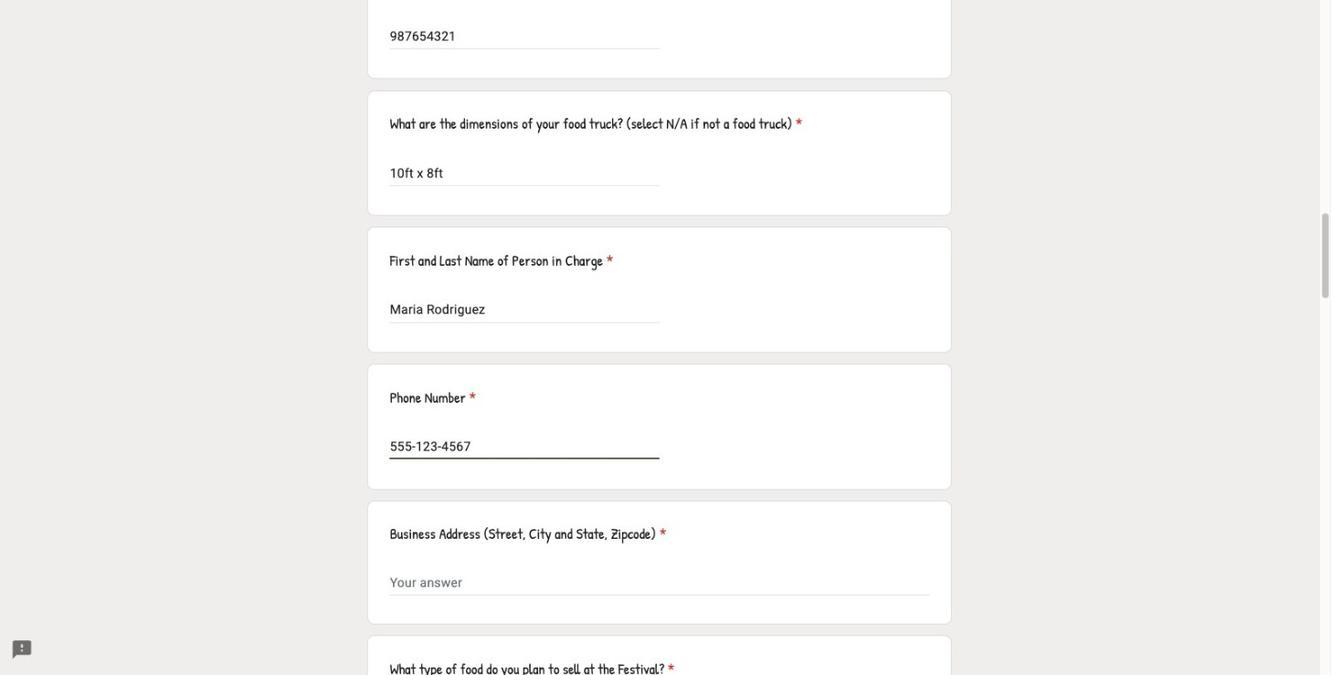 Task type: describe. For each thing, give the bounding box(es) containing it.
4 heading from the top
[[390, 524, 667, 546]]

2 heading from the top
[[390, 250, 613, 272]]

required question element for fourth heading from the top
[[656, 524, 667, 546]]

required question element for 3rd heading from the bottom of the page
[[466, 387, 476, 409]]

required question element for 5th heading
[[665, 659, 675, 675]]

5 heading from the top
[[390, 659, 675, 675]]

3 heading from the top
[[390, 387, 476, 409]]



Task type: locate. For each thing, give the bounding box(es) containing it.
None text field
[[390, 25, 660, 47], [390, 299, 660, 321], [390, 25, 660, 47], [390, 299, 660, 321]]

required question element for first heading from the top
[[793, 113, 803, 135]]

report a problem to google image
[[11, 639, 33, 661]]

1 heading from the top
[[390, 113, 803, 135]]

heading
[[390, 113, 803, 135], [390, 250, 613, 272], [390, 387, 476, 409], [390, 524, 667, 546], [390, 659, 675, 675]]

required question element for 2nd heading from the top of the page
[[603, 250, 613, 272]]

None text field
[[390, 162, 660, 184], [390, 436, 660, 458], [390, 162, 660, 184], [390, 436, 660, 458]]

Your answer text field
[[390, 573, 929, 595]]

required question element
[[793, 113, 803, 135], [603, 250, 613, 272], [466, 387, 476, 409], [656, 524, 667, 546], [665, 659, 675, 675]]



Task type: vqa. For each thing, say whether or not it's contained in the screenshot.
menu bar at top left
no



